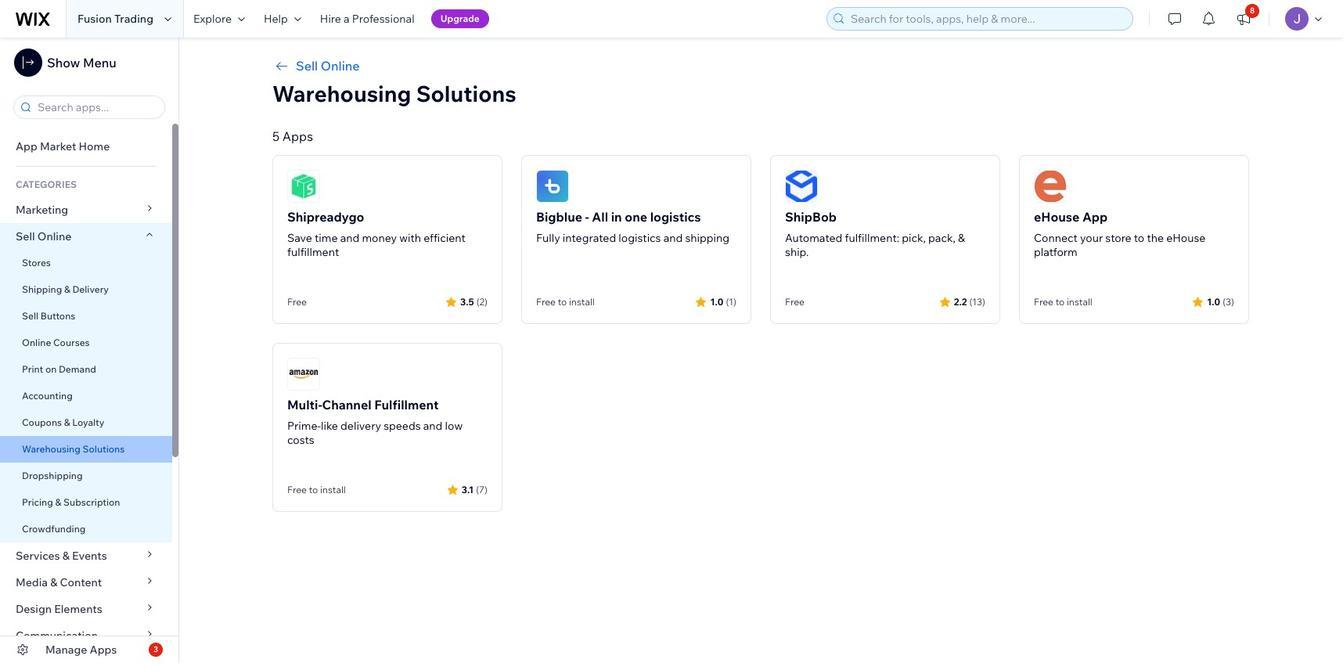 Task type: locate. For each thing, give the bounding box(es) containing it.
warehousing up 5 apps
[[272, 80, 411, 107]]

a
[[344, 12, 350, 26]]

0 horizontal spatial install
[[320, 484, 346, 496]]

2 1.0 from the left
[[1208, 296, 1221, 307]]

0 vertical spatial sell online link
[[272, 56, 1250, 75]]

apps for 5 apps
[[283, 128, 313, 144]]

design
[[16, 602, 52, 616]]

and left the low
[[423, 419, 443, 433]]

to left the the
[[1134, 231, 1145, 245]]

marketing
[[16, 203, 68, 217]]

sell left buttons
[[22, 310, 38, 322]]

1 vertical spatial logistics
[[619, 231, 661, 245]]

0 vertical spatial warehousing
[[272, 80, 411, 107]]

ship.
[[785, 245, 809, 259]]

1 vertical spatial app
[[1083, 209, 1108, 225]]

1 1.0 from the left
[[711, 296, 724, 307]]

app inside the sidebar element
[[16, 139, 37, 153]]

install down integrated
[[569, 296, 595, 308]]

logistics up shipping
[[650, 209, 701, 225]]

to for bigblue ‑ all in one logistics
[[558, 296, 567, 308]]

1 vertical spatial apps
[[90, 643, 117, 657]]

0 horizontal spatial apps
[[90, 643, 117, 657]]

free down platform
[[1034, 296, 1054, 308]]

online down the marketing
[[37, 229, 72, 244]]

free down fulfillment
[[287, 296, 307, 308]]

and inside bigblue ‑ all in one logistics fully integrated logistics and shipping
[[664, 231, 683, 245]]

free to install down costs
[[287, 484, 346, 496]]

3.1
[[462, 484, 474, 495]]

sell inside sell buttons link
[[22, 310, 38, 322]]

all
[[592, 209, 608, 225]]

sell down help 'button'
[[296, 58, 318, 74]]

2 horizontal spatial install
[[1067, 296, 1093, 308]]

your
[[1081, 231, 1103, 245]]

to down costs
[[309, 484, 318, 496]]

warehousing solutions down professional
[[272, 80, 517, 107]]

and right time
[[340, 231, 360, 245]]

to inside ehouse app connect your store to the ehouse platform
[[1134, 231, 1145, 245]]

2 vertical spatial sell
[[22, 310, 38, 322]]

8
[[1251, 5, 1255, 16]]

apps right '5'
[[283, 128, 313, 144]]

app market home
[[16, 139, 110, 153]]

trading
[[114, 12, 153, 26]]

1 vertical spatial sell online
[[16, 229, 72, 244]]

apps inside the sidebar element
[[90, 643, 117, 657]]

categories
[[16, 179, 77, 190]]

1 vertical spatial online
[[37, 229, 72, 244]]

install down like
[[320, 484, 346, 496]]

warehousing solutions link
[[0, 436, 172, 463]]

online
[[321, 58, 360, 74], [37, 229, 72, 244], [22, 337, 51, 348]]

logistics
[[650, 209, 701, 225], [619, 231, 661, 245]]

design elements link
[[0, 596, 172, 623]]

1.0 left (1)
[[711, 296, 724, 307]]

app
[[16, 139, 37, 153], [1083, 209, 1108, 225]]

install
[[569, 296, 595, 308], [1067, 296, 1093, 308], [320, 484, 346, 496]]

solutions down loyalty
[[83, 443, 125, 455]]

(1)
[[726, 296, 737, 307]]

print on demand
[[22, 363, 96, 375]]

2 horizontal spatial free to install
[[1034, 296, 1093, 308]]

market
[[40, 139, 76, 153]]

install down platform
[[1067, 296, 1093, 308]]

solutions down upgrade "button"
[[416, 80, 517, 107]]

0 horizontal spatial sell online link
[[0, 223, 172, 250]]

0 vertical spatial logistics
[[650, 209, 701, 225]]

& right the media
[[50, 576, 57, 590]]

sell online down the marketing
[[16, 229, 72, 244]]

0 vertical spatial warehousing solutions
[[272, 80, 517, 107]]

fulfillment
[[374, 397, 439, 413]]

and inside shipreadygo save time and money with efficient fulfillment
[[340, 231, 360, 245]]

‑
[[585, 209, 589, 225]]

1 vertical spatial warehousing solutions
[[22, 443, 125, 455]]

0 horizontal spatial app
[[16, 139, 37, 153]]

services & events
[[16, 549, 107, 563]]

0 horizontal spatial 1.0
[[711, 296, 724, 307]]

8 button
[[1227, 0, 1261, 38]]

& inside shipbob automated fulfillment: pick, pack, & ship.
[[958, 231, 966, 245]]

shipbob automated fulfillment: pick, pack, & ship.
[[785, 209, 966, 259]]

warehousing solutions down coupons & loyalty
[[22, 443, 125, 455]]

professional
[[352, 12, 415, 26]]

0 horizontal spatial warehousing solutions
[[22, 443, 125, 455]]

shipreadygo logo image
[[287, 170, 320, 203]]

1 horizontal spatial app
[[1083, 209, 1108, 225]]

1 horizontal spatial free to install
[[536, 296, 595, 308]]

free to install down platform
[[1034, 296, 1093, 308]]

free down costs
[[287, 484, 307, 496]]

to
[[1134, 231, 1145, 245], [558, 296, 567, 308], [1056, 296, 1065, 308], [309, 484, 318, 496]]

warehousing up dropshipping
[[22, 443, 81, 455]]

connect
[[1034, 231, 1078, 245]]

1 vertical spatial ehouse
[[1167, 231, 1206, 245]]

0 horizontal spatial ehouse
[[1034, 209, 1080, 225]]

& for delivery
[[64, 283, 70, 295]]

loyalty
[[72, 417, 105, 428]]

shipbob logo image
[[785, 170, 818, 203]]

Search for tools, apps, help & more... field
[[846, 8, 1128, 30]]

warehousing
[[272, 80, 411, 107], [22, 443, 81, 455]]

with
[[400, 231, 421, 245]]

(7)
[[476, 484, 488, 495]]

coupons & loyalty
[[22, 417, 105, 428]]

Search apps... field
[[33, 96, 160, 118]]

dropshipping
[[22, 470, 83, 482]]

dropshipping link
[[0, 463, 172, 489]]

free to install for prime-
[[287, 484, 346, 496]]

solutions
[[416, 80, 517, 107], [83, 443, 125, 455]]

2 horizontal spatial and
[[664, 231, 683, 245]]

services
[[16, 549, 60, 563]]

install for your
[[1067, 296, 1093, 308]]

1 horizontal spatial and
[[423, 419, 443, 433]]

1 horizontal spatial 1.0
[[1208, 296, 1221, 307]]

app up your
[[1083, 209, 1108, 225]]

efficient
[[424, 231, 466, 245]]

3.5 (2)
[[460, 296, 488, 307]]

stores
[[22, 257, 51, 269]]

2 vertical spatial online
[[22, 337, 51, 348]]

1 horizontal spatial apps
[[283, 128, 313, 144]]

& for loyalty
[[64, 417, 70, 428]]

0 horizontal spatial warehousing
[[22, 443, 81, 455]]

sell online inside the sidebar element
[[16, 229, 72, 244]]

buttons
[[41, 310, 75, 322]]

& left delivery
[[64, 283, 70, 295]]

free to install down fully
[[536, 296, 595, 308]]

0 vertical spatial sell online
[[296, 58, 360, 74]]

sell buttons
[[22, 310, 75, 322]]

apps right 'manage'
[[90, 643, 117, 657]]

ehouse
[[1034, 209, 1080, 225], [1167, 231, 1206, 245]]

shipreadygo
[[287, 209, 364, 225]]

like
[[321, 419, 338, 433]]

1 vertical spatial solutions
[[83, 443, 125, 455]]

0 horizontal spatial solutions
[[83, 443, 125, 455]]

sell online down hire
[[296, 58, 360, 74]]

0 horizontal spatial free to install
[[287, 484, 346, 496]]

sell online
[[296, 58, 360, 74], [16, 229, 72, 244]]

and left shipping
[[664, 231, 683, 245]]

free down fully
[[536, 296, 556, 308]]

app market home link
[[0, 133, 172, 160]]

1 horizontal spatial sell online link
[[272, 56, 1250, 75]]

0 vertical spatial solutions
[[416, 80, 517, 107]]

1.0 (3)
[[1208, 296, 1235, 307]]

&
[[958, 231, 966, 245], [64, 283, 70, 295], [64, 417, 70, 428], [55, 496, 61, 508], [62, 549, 70, 563], [50, 576, 57, 590]]

0 horizontal spatial and
[[340, 231, 360, 245]]

store
[[1106, 231, 1132, 245]]

content
[[60, 576, 102, 590]]

shipping
[[22, 283, 62, 295]]

delivery
[[72, 283, 109, 295]]

1.0 left (3)
[[1208, 296, 1221, 307]]

solutions inside the sidebar element
[[83, 443, 125, 455]]

media & content link
[[0, 569, 172, 596]]

1 vertical spatial warehousing
[[22, 443, 81, 455]]

& left events
[[62, 549, 70, 563]]

online courses link
[[0, 330, 172, 356]]

online down a
[[321, 58, 360, 74]]

ehouse right the the
[[1167, 231, 1206, 245]]

0 vertical spatial apps
[[283, 128, 313, 144]]

logistics down one
[[619, 231, 661, 245]]

subscription
[[63, 496, 120, 508]]

ehouse up the connect
[[1034, 209, 1080, 225]]

free
[[287, 296, 307, 308], [536, 296, 556, 308], [785, 296, 805, 308], [1034, 296, 1054, 308], [287, 484, 307, 496]]

& right pack,
[[958, 231, 966, 245]]

1.0 for logistics
[[711, 296, 724, 307]]

& left loyalty
[[64, 417, 70, 428]]

1.0 (1)
[[711, 296, 737, 307]]

1 horizontal spatial install
[[569, 296, 595, 308]]

sell up stores
[[16, 229, 35, 244]]

help
[[264, 12, 288, 26]]

apps
[[283, 128, 313, 144], [90, 643, 117, 657]]

explore
[[193, 12, 232, 26]]

0 vertical spatial app
[[16, 139, 37, 153]]

& right the pricing on the bottom of the page
[[55, 496, 61, 508]]

to down platform
[[1056, 296, 1065, 308]]

to for multi-channel fulfillment
[[309, 484, 318, 496]]

fulfillment:
[[845, 231, 900, 245]]

0 horizontal spatial sell online
[[16, 229, 72, 244]]

app left market
[[16, 139, 37, 153]]

online up print
[[22, 337, 51, 348]]

bigblue ‑ all in one logistics logo image
[[536, 170, 569, 203]]

to down fully
[[558, 296, 567, 308]]



Task type: vqa. For each thing, say whether or not it's contained in the screenshot.


Task type: describe. For each thing, give the bounding box(es) containing it.
fulfillment
[[287, 245, 339, 259]]

prime-
[[287, 419, 321, 433]]

sell buttons link
[[0, 303, 172, 330]]

multi-
[[287, 397, 322, 413]]

low
[[445, 419, 463, 433]]

multi-channel fulfillment prime-like delivery speeds and low costs
[[287, 397, 463, 447]]

free for multi-channel fulfillment
[[287, 484, 307, 496]]

sidebar element
[[0, 38, 179, 663]]

1 horizontal spatial warehousing
[[272, 80, 411, 107]]

online inside the online courses link
[[22, 337, 51, 348]]

shipping & delivery link
[[0, 276, 172, 303]]

costs
[[287, 433, 315, 447]]

1 horizontal spatial ehouse
[[1167, 231, 1206, 245]]

fusion trading
[[78, 12, 153, 26]]

design elements
[[16, 602, 102, 616]]

1 horizontal spatial solutions
[[416, 80, 517, 107]]

show
[[47, 55, 80, 70]]

pack,
[[929, 231, 956, 245]]

install for prime-
[[320, 484, 346, 496]]

communication link
[[0, 623, 172, 649]]

manage
[[45, 643, 87, 657]]

hire
[[320, 12, 341, 26]]

bigblue ‑ all in one logistics fully integrated logistics and shipping
[[536, 209, 730, 245]]

channel
[[322, 397, 372, 413]]

automated
[[785, 231, 843, 245]]

shipping
[[686, 231, 730, 245]]

stores link
[[0, 250, 172, 276]]

3
[[153, 644, 158, 655]]

speeds
[[384, 419, 421, 433]]

help button
[[254, 0, 311, 38]]

media & content
[[16, 576, 102, 590]]

demand
[[59, 363, 96, 375]]

fusion
[[78, 12, 112, 26]]

0 vertical spatial sell
[[296, 58, 318, 74]]

fully
[[536, 231, 560, 245]]

print on demand link
[[0, 356, 172, 383]]

free down the ship.
[[785, 296, 805, 308]]

apps for manage apps
[[90, 643, 117, 657]]

shipbob
[[785, 209, 837, 225]]

1 horizontal spatial warehousing solutions
[[272, 80, 517, 107]]

on
[[45, 363, 57, 375]]

(3)
[[1223, 296, 1235, 307]]

accounting link
[[0, 383, 172, 410]]

shipping & delivery
[[22, 283, 109, 295]]

courses
[[53, 337, 90, 348]]

free to install for your
[[1034, 296, 1093, 308]]

free for bigblue ‑ all in one logistics
[[536, 296, 556, 308]]

(2)
[[477, 296, 488, 307]]

app inside ehouse app connect your store to the ehouse platform
[[1083, 209, 1108, 225]]

print
[[22, 363, 43, 375]]

the
[[1147, 231, 1164, 245]]

show menu
[[47, 55, 116, 70]]

ehouse app logo image
[[1034, 170, 1067, 203]]

warehousing inside the sidebar element
[[22, 443, 81, 455]]

events
[[72, 549, 107, 563]]

pricing
[[22, 496, 53, 508]]

ehouse app connect your store to the ehouse platform
[[1034, 209, 1206, 259]]

accounting
[[22, 390, 73, 402]]

delivery
[[341, 419, 381, 433]]

money
[[362, 231, 397, 245]]

menu
[[83, 55, 116, 70]]

in
[[611, 209, 622, 225]]

coupons
[[22, 417, 62, 428]]

and inside the multi-channel fulfillment prime-like delivery speeds and low costs
[[423, 419, 443, 433]]

5 apps
[[272, 128, 313, 144]]

manage apps
[[45, 643, 117, 657]]

pricing & subscription link
[[0, 489, 172, 516]]

0 vertical spatial online
[[321, 58, 360, 74]]

one
[[625, 209, 648, 225]]

multi-channel fulfillment logo image
[[287, 358, 320, 391]]

time
[[315, 231, 338, 245]]

hire a professional link
[[311, 0, 424, 38]]

0 vertical spatial ehouse
[[1034, 209, 1080, 225]]

crowdfunding link
[[0, 516, 172, 543]]

1.0 for to
[[1208, 296, 1221, 307]]

1 vertical spatial sell online link
[[0, 223, 172, 250]]

2.2
[[954, 296, 967, 307]]

integrated
[[563, 231, 616, 245]]

bigblue
[[536, 209, 583, 225]]

& for events
[[62, 549, 70, 563]]

upgrade button
[[431, 9, 489, 28]]

2.2 (13)
[[954, 296, 986, 307]]

upgrade
[[441, 13, 480, 24]]

1 horizontal spatial sell online
[[296, 58, 360, 74]]

install for in
[[569, 296, 595, 308]]

warehousing solutions inside the sidebar element
[[22, 443, 125, 455]]

home
[[79, 139, 110, 153]]

(13)
[[970, 296, 986, 307]]

elements
[[54, 602, 102, 616]]

3.5
[[460, 296, 474, 307]]

5
[[272, 128, 280, 144]]

online courses
[[22, 337, 90, 348]]

to for ehouse app
[[1056, 296, 1065, 308]]

free to install for in
[[536, 296, 595, 308]]

communication
[[16, 629, 100, 643]]

& for subscription
[[55, 496, 61, 508]]

1 vertical spatial sell
[[16, 229, 35, 244]]

marketing link
[[0, 197, 172, 223]]

media
[[16, 576, 48, 590]]

& for content
[[50, 576, 57, 590]]

free for ehouse app
[[1034, 296, 1054, 308]]



